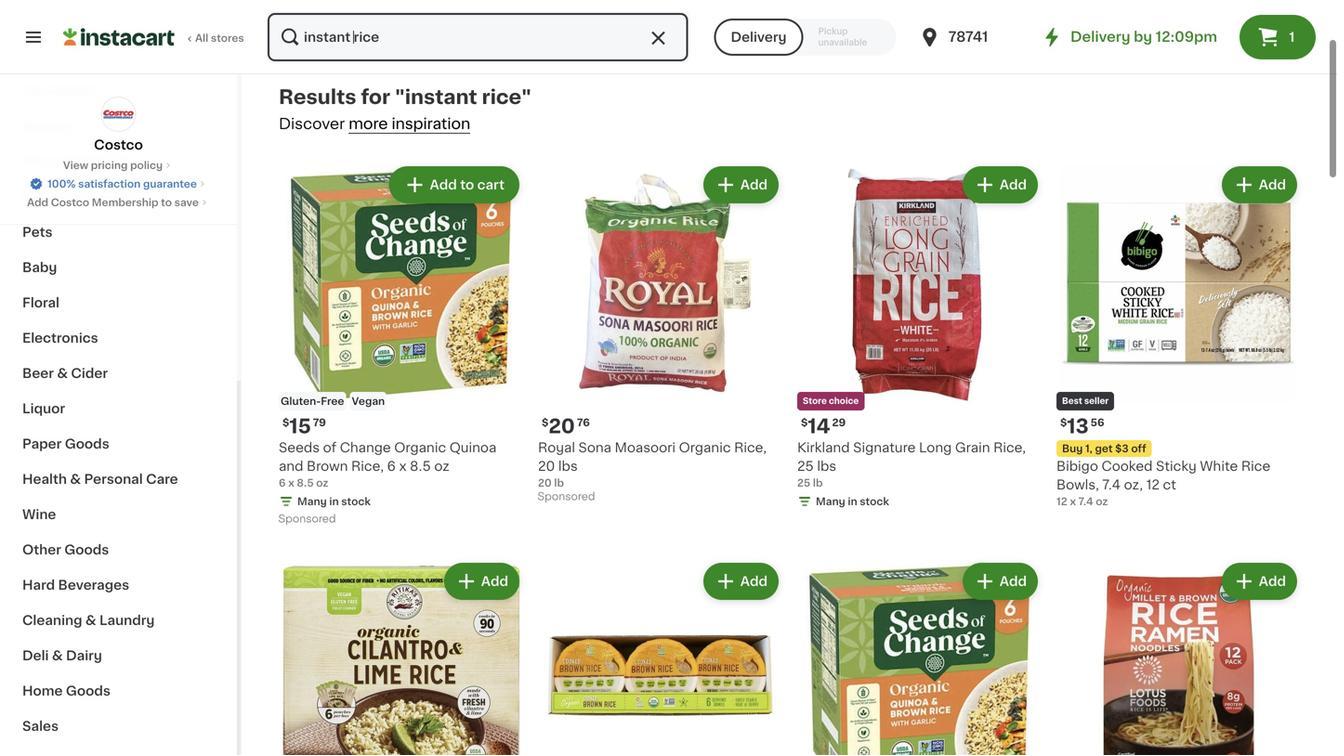 Task type: locate. For each thing, give the bounding box(es) containing it.
organic inside seeds of change organic quinoa and brown rice, 6 x 8.5 oz 6 x 8.5 oz
[[394, 441, 446, 454]]

1 vertical spatial oz
[[316, 478, 328, 488]]

1 vertical spatial 12
[[1057, 497, 1068, 507]]

3 $ from the left
[[801, 418, 808, 428]]

deli & dairy
[[22, 650, 102, 663]]

1 horizontal spatial costco
[[94, 138, 143, 151]]

ct
[[1163, 479, 1177, 492]]

2 many in stock from the left
[[816, 497, 889, 507]]

add inside add costco membership to save link
[[27, 198, 48, 208]]

all stores link
[[63, 11, 245, 63]]

6
[[387, 460, 396, 473], [279, 478, 286, 488]]

1 vertical spatial 25
[[797, 478, 811, 488]]

4 $ from the left
[[1060, 418, 1067, 428]]

snacks & candy
[[22, 191, 132, 204]]

goods up health & personal care
[[65, 438, 109, 451]]

0 vertical spatial 6
[[387, 460, 396, 473]]

0 vertical spatial goods
[[65, 438, 109, 451]]

oz
[[434, 460, 450, 473], [316, 478, 328, 488], [1096, 497, 1108, 507]]

& inside snacks & candy link
[[74, 191, 85, 204]]

1 vertical spatial costco
[[51, 198, 89, 208]]

100% satisfaction guarantee
[[47, 179, 197, 189]]

signature
[[853, 441, 916, 454]]

best seller
[[1062, 397, 1109, 406]]

stock for 14
[[860, 497, 889, 507]]

best
[[1062, 397, 1083, 406]]

to left the "cart"
[[460, 178, 474, 191]]

& for beer
[[57, 367, 68, 380]]

0 vertical spatial 7.4
[[1102, 479, 1121, 492]]

12 down the bowls,
[[1057, 497, 1068, 507]]

2 organic from the left
[[679, 441, 731, 454]]

lb for 20
[[554, 478, 564, 488]]

1 vertical spatial goods
[[64, 544, 109, 557]]

2 stock from the left
[[860, 497, 889, 507]]

1 vertical spatial 7.4
[[1079, 497, 1094, 507]]

floral link
[[11, 285, 226, 321]]

2 vertical spatial oz
[[1096, 497, 1108, 507]]

1 lbs from the left
[[559, 460, 578, 473]]

lb inside kirkland signature long grain rice, 25 lbs 25 lb
[[813, 478, 823, 488]]

many in stock down brown
[[297, 497, 371, 507]]

stock down brown
[[341, 497, 371, 507]]

goods for paper goods
[[65, 438, 109, 451]]

long
[[919, 441, 952, 454]]

sticky
[[1156, 460, 1197, 473]]

2 in from the left
[[848, 497, 857, 507]]

0 horizontal spatial many in stock
[[297, 497, 371, 507]]

bowls,
[[1057, 479, 1099, 492]]

discover more inspiration
[[279, 117, 470, 132]]

1 25 from the top
[[797, 460, 814, 473]]

1 horizontal spatial lb
[[813, 478, 823, 488]]

0 horizontal spatial lbs
[[559, 460, 578, 473]]

white
[[1200, 460, 1238, 473]]

0 horizontal spatial organic
[[394, 441, 446, 454]]

lb inside royal sona moasoori organic rice, 20 lbs 20 lb
[[554, 478, 564, 488]]

0 horizontal spatial in
[[329, 497, 339, 507]]

seafood
[[74, 155, 130, 168]]

rice, inside royal sona moasoori organic rice, 20 lbs 20 lb
[[734, 441, 767, 454]]

in for 14
[[848, 497, 857, 507]]

rice, down change
[[351, 460, 384, 473]]

for
[[361, 87, 390, 107]]

add button
[[705, 168, 777, 202], [965, 168, 1036, 202], [1224, 168, 1296, 202], [446, 565, 518, 598], [705, 565, 777, 598], [965, 565, 1036, 598], [1224, 565, 1296, 598]]

goods for other goods
[[64, 544, 109, 557]]

lbs down the kirkland
[[817, 460, 837, 473]]

many
[[297, 497, 327, 507], [816, 497, 845, 507]]

more inspiration button
[[349, 116, 470, 133]]

to
[[460, 178, 474, 191], [161, 198, 172, 208]]

pets
[[22, 226, 52, 239]]

rice,
[[734, 441, 767, 454], [994, 441, 1026, 454], [351, 460, 384, 473]]

many down the kirkland
[[816, 497, 845, 507]]

lb down the kirkland
[[813, 478, 823, 488]]

oz inside bibigo cooked sticky white rice bowls, 7.4 oz, 12 ct 12 x 7.4 oz
[[1096, 497, 1108, 507]]

2 many from the left
[[816, 497, 845, 507]]

$ for 15
[[283, 418, 289, 428]]

home goods
[[22, 685, 111, 698]]

& inside beer & cider link
[[57, 367, 68, 380]]

moasoori
[[615, 441, 676, 454]]

personal
[[84, 473, 143, 486]]

sponsored badge image down royal
[[538, 492, 594, 503]]

costco down 100%
[[51, 198, 89, 208]]

1 vertical spatial sponsored badge image
[[279, 514, 335, 525]]

1 vertical spatial to
[[161, 198, 172, 208]]

organic right moasoori
[[679, 441, 731, 454]]

add costco membership to save
[[27, 198, 199, 208]]

$ inside $ 14 29
[[801, 418, 808, 428]]

stock for 15
[[341, 497, 371, 507]]

1 horizontal spatial 12
[[1147, 479, 1160, 492]]

1 horizontal spatial in
[[848, 497, 857, 507]]

rice, inside seeds of change organic quinoa and brown rice, 6 x 8.5 oz 6 x 8.5 oz
[[351, 460, 384, 473]]

bakery
[[22, 120, 69, 133]]

delivery for delivery by 12:09pm
[[1071, 30, 1131, 44]]

lbs inside kirkland signature long grain rice, 25 lbs 25 lb
[[817, 460, 837, 473]]

$3
[[1115, 444, 1129, 454]]

brown
[[307, 460, 348, 473]]

to down guarantee
[[161, 198, 172, 208]]

7.4 left oz,
[[1102, 479, 1121, 492]]

1 organic from the left
[[394, 441, 446, 454]]

in down the kirkland
[[848, 497, 857, 507]]

many in stock down the kirkland
[[816, 497, 889, 507]]

electronics
[[22, 332, 98, 345]]

2 horizontal spatial x
[[1070, 497, 1076, 507]]

in for 15
[[329, 497, 339, 507]]

6 down change
[[387, 460, 396, 473]]

lbs down royal
[[559, 460, 578, 473]]

& inside cleaning & laundry link
[[85, 614, 96, 627]]

1 many in stock from the left
[[297, 497, 371, 507]]

100%
[[47, 179, 76, 189]]

$ inside $ 13 56
[[1060, 418, 1067, 428]]

25
[[797, 460, 814, 473], [797, 478, 811, 488]]

delivery
[[1071, 30, 1131, 44], [731, 31, 787, 44]]

results
[[279, 87, 356, 107]]

in down brown
[[329, 497, 339, 507]]

0 vertical spatial to
[[460, 178, 474, 191]]

29
[[832, 418, 846, 428]]

0 horizontal spatial costco
[[51, 198, 89, 208]]

1 horizontal spatial many
[[816, 497, 845, 507]]

spo
[[1245, 14, 1265, 24]]

Search field
[[268, 13, 688, 61]]

1 horizontal spatial sponsored badge image
[[538, 492, 594, 503]]

1 $ from the left
[[283, 418, 289, 428]]

product group containing 15
[[279, 163, 523, 530]]

buy 1, get $3 off
[[1062, 444, 1147, 454]]

0 horizontal spatial delivery
[[731, 31, 787, 44]]

1 horizontal spatial oz
[[434, 460, 450, 473]]

& for deli
[[52, 650, 63, 663]]

policy
[[130, 160, 163, 171]]

1 horizontal spatial x
[[399, 460, 407, 473]]

& right beer
[[57, 367, 68, 380]]

& for health
[[70, 473, 81, 486]]

sponsored badge image down and
[[279, 514, 335, 525]]

pricing
[[91, 160, 128, 171]]

oz,
[[1124, 479, 1143, 492]]

product group
[[279, 163, 523, 530], [538, 163, 783, 507], [797, 163, 1042, 513], [1057, 163, 1301, 509], [279, 559, 523, 756], [538, 559, 783, 756], [797, 559, 1042, 756], [1057, 559, 1301, 756]]

$ inside $ 15 79
[[283, 418, 289, 428]]

2 horizontal spatial oz
[[1096, 497, 1108, 507]]

stock
[[341, 497, 371, 507], [860, 497, 889, 507]]

0 horizontal spatial lb
[[554, 478, 564, 488]]

in
[[329, 497, 339, 507], [848, 497, 857, 507]]

$ down best
[[1060, 418, 1067, 428]]

7.4 down the bowls,
[[1079, 497, 1094, 507]]

free
[[321, 396, 344, 407]]

costco up view pricing policy link
[[94, 138, 143, 151]]

rice, right grain
[[994, 441, 1026, 454]]

bibigo
[[1057, 460, 1098, 473]]

electronics link
[[11, 321, 226, 356]]

costco logo image
[[101, 97, 136, 132]]

1 horizontal spatial many in stock
[[816, 497, 889, 507]]

15
[[289, 417, 311, 436]]

to inside button
[[460, 178, 474, 191]]

& inside the deli & dairy link
[[52, 650, 63, 663]]

2 $ from the left
[[542, 418, 549, 428]]

stock down kirkland signature long grain rice, 25 lbs 25 lb
[[860, 497, 889, 507]]

0 horizontal spatial rice,
[[351, 460, 384, 473]]

None search field
[[266, 11, 690, 63]]

1 button
[[1240, 15, 1316, 59]]

delivery inside button
[[731, 31, 787, 44]]

x inside bibigo cooked sticky white rice bowls, 7.4 oz, 12 ct 12 x 7.4 oz
[[1070, 497, 1076, 507]]

100% satisfaction guarantee button
[[29, 173, 208, 191]]

0 vertical spatial 25
[[797, 460, 814, 473]]

12
[[1147, 479, 1160, 492], [1057, 497, 1068, 507]]

& down 100%
[[74, 191, 85, 204]]

1 in from the left
[[329, 497, 339, 507]]

"instant
[[395, 87, 477, 107]]

rice, inside kirkland signature long grain rice, 25 lbs 25 lb
[[994, 441, 1026, 454]]

12:09pm
[[1156, 30, 1218, 44]]

0 horizontal spatial stock
[[341, 497, 371, 507]]

0 horizontal spatial many
[[297, 497, 327, 507]]

0 vertical spatial 8.5
[[410, 460, 431, 473]]

sponsored badge image for 15
[[279, 514, 335, 525]]

goods up beverages
[[64, 544, 109, 557]]

$ down store
[[801, 418, 808, 428]]

store choice
[[803, 397, 859, 406]]

6 down and
[[279, 478, 286, 488]]

0 vertical spatial 12
[[1147, 479, 1160, 492]]

0 vertical spatial sponsored badge image
[[538, 492, 594, 503]]

sponsored badge image
[[538, 492, 594, 503], [279, 514, 335, 525]]

wine link
[[11, 497, 226, 533]]

1 horizontal spatial lbs
[[817, 460, 837, 473]]

2 vertical spatial goods
[[66, 685, 111, 698]]

1 horizontal spatial delivery
[[1071, 30, 1131, 44]]

1,
[[1086, 444, 1093, 454]]

1 horizontal spatial organic
[[679, 441, 731, 454]]

2 vertical spatial x
[[1070, 497, 1076, 507]]

organic inside royal sona moasoori organic rice, 20 lbs 20 lb
[[679, 441, 731, 454]]

quinoa
[[450, 441, 497, 454]]

2 lbs from the left
[[817, 460, 837, 473]]

1 lb from the left
[[554, 478, 564, 488]]

0 vertical spatial x
[[399, 460, 407, 473]]

12 left ct on the bottom right
[[1147, 479, 1160, 492]]

& down beverages
[[85, 614, 96, 627]]

lb down royal
[[554, 478, 564, 488]]

lbs inside royal sona moasoori organic rice, 20 lbs 20 lb
[[559, 460, 578, 473]]

1 stock from the left
[[341, 497, 371, 507]]

lbs for 25
[[817, 460, 837, 473]]

0 horizontal spatial 8.5
[[297, 478, 314, 488]]

2 lb from the left
[[813, 478, 823, 488]]

lb for 25
[[813, 478, 823, 488]]

78741 button
[[919, 11, 1030, 63]]

1 horizontal spatial rice,
[[734, 441, 767, 454]]

1 horizontal spatial stock
[[860, 497, 889, 507]]

view pricing policy
[[63, 160, 163, 171]]

many down brown
[[297, 497, 327, 507]]

&
[[60, 155, 71, 168], [74, 191, 85, 204], [57, 367, 68, 380], [70, 473, 81, 486], [85, 614, 96, 627], [52, 650, 63, 663]]

$ up royal
[[542, 418, 549, 428]]

goods down the dairy
[[66, 685, 111, 698]]

0 horizontal spatial sponsored badge image
[[279, 514, 335, 525]]

0 horizontal spatial to
[[161, 198, 172, 208]]

home
[[22, 685, 63, 698]]

$ down gluten-
[[283, 418, 289, 428]]

1 vertical spatial x
[[288, 478, 294, 488]]

add costco membership to save link
[[27, 195, 210, 210]]

2 horizontal spatial rice,
[[994, 441, 1026, 454]]

1 horizontal spatial 8.5
[[410, 460, 431, 473]]

lbs
[[559, 460, 578, 473], [817, 460, 837, 473]]

rice, left the kirkland
[[734, 441, 767, 454]]

& inside meat & seafood link
[[60, 155, 71, 168]]

& right health
[[70, 473, 81, 486]]

& inside health & personal care link
[[70, 473, 81, 486]]

many in stock for 14
[[816, 497, 889, 507]]

$ inside $ 20 76
[[542, 418, 549, 428]]

stores
[[211, 33, 244, 43]]

$ for 13
[[1060, 418, 1067, 428]]

1 horizontal spatial to
[[460, 178, 474, 191]]

floral
[[22, 296, 59, 309]]

get
[[1095, 444, 1113, 454]]

7.4
[[1102, 479, 1121, 492], [1079, 497, 1094, 507]]

& right deli
[[52, 650, 63, 663]]

1 many from the left
[[297, 497, 327, 507]]

organic left the quinoa
[[394, 441, 446, 454]]

1 vertical spatial 20
[[538, 460, 555, 473]]

$
[[283, 418, 289, 428], [542, 418, 549, 428], [801, 418, 808, 428], [1060, 418, 1067, 428]]

1 vertical spatial 6
[[279, 478, 286, 488]]

wine
[[22, 508, 56, 521]]

organic for change
[[394, 441, 446, 454]]

& up 100%
[[60, 155, 71, 168]]



Task type: vqa. For each thing, say whether or not it's contained in the screenshot.
Many in stock
yes



Task type: describe. For each thing, give the bounding box(es) containing it.
household link
[[11, 73, 226, 109]]

hard beverages
[[22, 579, 129, 592]]

1
[[1289, 31, 1295, 44]]

goods for home goods
[[66, 685, 111, 698]]

1 horizontal spatial 7.4
[[1102, 479, 1121, 492]]

many for 14
[[816, 497, 845, 507]]

dairy
[[66, 650, 102, 663]]

save
[[174, 198, 199, 208]]

cleaning
[[22, 614, 82, 627]]

candy
[[88, 191, 132, 204]]

delivery by 12:09pm link
[[1041, 26, 1218, 48]]

cleaning & laundry link
[[11, 603, 226, 639]]

$ for 20
[[542, 418, 549, 428]]

all stores
[[195, 33, 244, 43]]

health & personal care link
[[11, 462, 226, 497]]

inspiration
[[392, 117, 470, 132]]

& for meat
[[60, 155, 71, 168]]

product group containing 20
[[538, 163, 783, 507]]

sales
[[22, 720, 59, 733]]

76
[[577, 418, 590, 428]]

14
[[808, 417, 830, 436]]

satisfaction
[[78, 179, 141, 189]]

sponsored badge image for 20
[[538, 492, 594, 503]]

baby
[[22, 261, 57, 274]]

costco link
[[94, 97, 143, 154]]

seeds
[[279, 441, 320, 454]]

laundry
[[99, 614, 155, 627]]

instacart logo image
[[63, 26, 175, 48]]

buy
[[1062, 444, 1083, 454]]

product group containing 14
[[797, 163, 1042, 513]]

sona
[[579, 441, 612, 454]]

0 horizontal spatial 6
[[279, 478, 286, 488]]

household
[[22, 85, 95, 98]]

beer
[[22, 367, 54, 380]]

cooked
[[1102, 460, 1153, 473]]

choice
[[829, 397, 859, 406]]

care
[[146, 473, 178, 486]]

0 vertical spatial 20
[[549, 417, 575, 436]]

cart
[[477, 178, 505, 191]]

& for cleaning
[[85, 614, 96, 627]]

liquor link
[[11, 391, 226, 427]]

rice"
[[482, 87, 532, 107]]

0 vertical spatial costco
[[94, 138, 143, 151]]

$ for 14
[[801, 418, 808, 428]]

product group containing 13
[[1057, 163, 1301, 509]]

paper goods link
[[11, 427, 226, 462]]

organic for moasoori
[[679, 441, 731, 454]]

and
[[279, 460, 303, 473]]

$ 13 56
[[1060, 417, 1105, 436]]

bakery link
[[11, 109, 226, 144]]

seller
[[1085, 397, 1109, 406]]

0 horizontal spatial 7.4
[[1079, 497, 1094, 507]]

guarantee
[[143, 179, 197, 189]]

$ 14 29
[[801, 417, 846, 436]]

deli
[[22, 650, 49, 663]]

1 vertical spatial 8.5
[[297, 478, 314, 488]]

delivery by 12:09pm
[[1071, 30, 1218, 44]]

nsored
[[1265, 14, 1301, 24]]

cleaning & laundry
[[22, 614, 155, 627]]

membership
[[92, 198, 158, 208]]

gluten-
[[281, 396, 321, 407]]

2 vertical spatial 20
[[538, 478, 552, 488]]

rice, for grain
[[994, 441, 1026, 454]]

delivery for delivery
[[731, 31, 787, 44]]

discover
[[279, 117, 345, 132]]

pets link
[[11, 215, 226, 250]]

beer & cider link
[[11, 356, 226, 391]]

kirkland
[[797, 441, 850, 454]]

0 horizontal spatial 12
[[1057, 497, 1068, 507]]

beer & cider
[[22, 367, 108, 380]]

& for snacks
[[74, 191, 85, 204]]

store
[[803, 397, 827, 406]]

$ 20 76
[[542, 417, 590, 436]]

snacks
[[22, 191, 71, 204]]

many for 15
[[297, 497, 327, 507]]

78741
[[949, 30, 988, 44]]

meat
[[22, 155, 57, 168]]

rice, for organic
[[734, 441, 767, 454]]

more
[[349, 117, 388, 132]]

vegan
[[352, 396, 385, 407]]

meat & seafood link
[[11, 144, 226, 179]]

lbs for 20
[[559, 460, 578, 473]]

rice
[[1242, 460, 1271, 473]]

royal
[[538, 441, 575, 454]]

by
[[1134, 30, 1152, 44]]

meat & seafood
[[22, 155, 130, 168]]

other goods link
[[11, 533, 226, 568]]

service type group
[[714, 19, 897, 56]]

snacks & candy link
[[11, 179, 226, 215]]

$ 15 79
[[283, 417, 326, 436]]

health & personal care
[[22, 473, 178, 486]]

add inside add to cart button
[[430, 178, 457, 191]]

paper
[[22, 438, 62, 451]]

0 horizontal spatial x
[[288, 478, 294, 488]]

1 horizontal spatial 6
[[387, 460, 396, 473]]

grain
[[955, 441, 990, 454]]

beverages
[[58, 579, 129, 592]]

many in stock for 15
[[297, 497, 371, 507]]

hard
[[22, 579, 55, 592]]

royal sona moasoori organic rice, 20 lbs 20 lb
[[538, 441, 767, 488]]

0 horizontal spatial oz
[[316, 478, 328, 488]]

0 vertical spatial oz
[[434, 460, 450, 473]]

baby link
[[11, 250, 226, 285]]

56
[[1091, 418, 1105, 428]]

delivery button
[[714, 19, 804, 56]]

2 25 from the top
[[797, 478, 811, 488]]

sales link
[[11, 709, 226, 744]]



